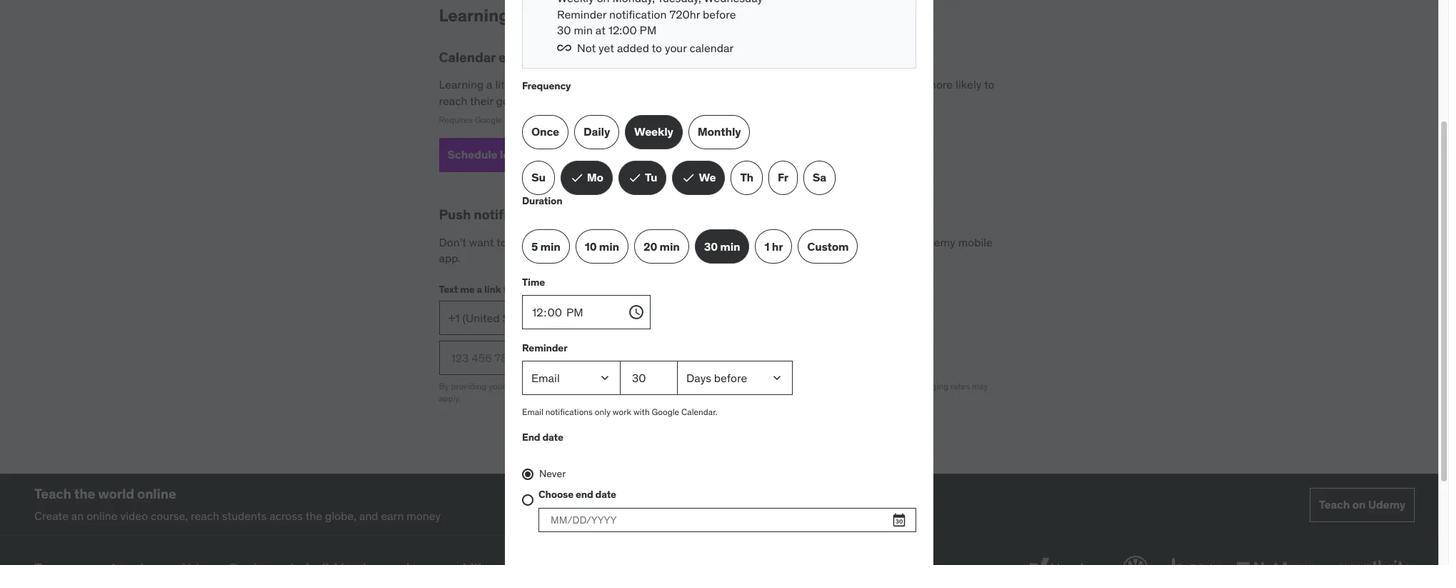 Task type: describe. For each thing, give the bounding box(es) containing it.
text
[[733, 381, 748, 392]]

create
[[34, 509, 69, 523]]

0 horizontal spatial with
[[634, 407, 650, 418]]

a up scheduler. on the top right
[[871, 77, 877, 92]]

0 vertical spatial online
[[137, 485, 176, 502]]

agree
[[583, 381, 604, 392]]

time inside learning a little each day adds up. research shows that students who make learning a habit are more likely to reach their goals. set time aside to learn and get reminders using your learning scheduler. requires google calendar, apple calendar, or outlook
[[549, 93, 572, 108]]

learning inside don't want to schedule time blocks? set a learning reminder to get push notifications from the udemy mobile app.
[[655, 235, 696, 249]]

frequency
[[522, 79, 571, 92]]

5 min
[[532, 239, 561, 254]]

text me a link to download the app
[[439, 283, 599, 296]]

before
[[703, 7, 736, 21]]

download
[[515, 283, 561, 296]]

not
[[577, 41, 596, 55]]

want
[[469, 235, 494, 249]]

to right want
[[497, 235, 507, 249]]

to down pm
[[652, 41, 662, 55]]

30 inside reminder notification 720hr before 30 min at 12:00 pm
[[557, 23, 571, 37]]

1
[[765, 239, 770, 254]]

only
[[595, 407, 611, 418]]

money
[[407, 509, 441, 523]]

20 min
[[644, 239, 680, 254]]

reach inside learning a little each day adds up. research shows that students who make learning a habit are more likely to reach their goals. set time aside to learn and get reminders using your learning scheduler. requires google calendar, apple calendar, or outlook
[[439, 93, 468, 108]]

box image
[[1169, 553, 1217, 565]]

once
[[532, 124, 560, 139]]

more
[[927, 77, 953, 92]]

video
[[120, 509, 148, 523]]

calendar
[[690, 41, 734, 55]]

up.
[[597, 77, 613, 92]]

aside
[[575, 93, 602, 108]]

globe,
[[325, 509, 357, 523]]

th
[[741, 170, 754, 184]]

teach on udemy link
[[1310, 488, 1416, 522]]

time inside by providing your phone number, you agree to receive a one-time automated text message with a link to get app. standard messaging rates may apply.
[[670, 381, 687, 392]]

learning down the make
[[797, 93, 839, 108]]

app. inside don't want to schedule time blocks? set a learning reminder to get push notifications from the udemy mobile app.
[[439, 251, 461, 265]]

Choose end date text field
[[539, 508, 917, 532]]

scheduler.
[[842, 93, 894, 108]]

an
[[71, 509, 84, 523]]

reminders inside learning a little each day adds up. research shows that students who make learning a habit are more likely to reach their goals. set time aside to learn and get reminders using your learning scheduler. requires google calendar, apple calendar, or outlook
[[688, 93, 739, 108]]

notifications for email notifications only work with google calendar.
[[546, 407, 593, 418]]

0 horizontal spatial date
[[543, 431, 564, 444]]

app
[[581, 283, 599, 296]]

to right agree
[[606, 381, 614, 392]]

5
[[532, 239, 538, 254]]

duration
[[522, 194, 563, 207]]

0 horizontal spatial small image
[[557, 41, 572, 55]]

hr
[[772, 239, 783, 254]]

end
[[522, 431, 541, 444]]

on
[[1353, 497, 1367, 512]]

send button
[[583, 341, 640, 375]]

added
[[617, 41, 650, 55]]

a left the little
[[487, 77, 493, 92]]

goals.
[[496, 93, 527, 108]]

a right the me at left bottom
[[477, 283, 482, 296]]

with inside by providing your phone number, you agree to receive a one-time automated text message with a link to get app. standard messaging rates may apply.
[[787, 381, 803, 392]]

email
[[522, 407, 544, 418]]

your inside learning a little each day adds up. research shows that students who make learning a habit are more likely to reach their goals. set time aside to learn and get reminders using your learning scheduler. requires google calendar, apple calendar, or outlook
[[773, 93, 795, 108]]

day
[[548, 77, 566, 92]]

work
[[613, 407, 632, 418]]

1 vertical spatial 30
[[704, 239, 718, 254]]

world
[[98, 485, 134, 502]]

number,
[[534, 381, 565, 392]]

min for 30 min
[[721, 239, 741, 254]]

1 horizontal spatial google
[[652, 407, 680, 418]]

get inside don't want to schedule time blocks? set a learning reminder to get push notifications from the udemy mobile app.
[[761, 235, 778, 249]]

notifications inside don't want to schedule time blocks? set a learning reminder to get push notifications from the udemy mobile app.
[[808, 235, 871, 249]]

to right likely
[[985, 77, 995, 92]]

calendar
[[439, 48, 496, 65]]

and inside teach the world online create an online video course, reach students across the globe, and earn money
[[359, 509, 378, 523]]

mo
[[587, 170, 604, 184]]

learning for learning a little each day adds up. research shows that students who make learning a habit are more likely to reach their goals. set time aside to learn and get reminders using your learning scheduler. requires google calendar, apple calendar, or outlook
[[439, 77, 484, 92]]

push
[[439, 206, 471, 223]]

monthly
[[698, 124, 741, 139]]

may
[[973, 381, 988, 392]]

1 hr
[[765, 239, 783, 254]]

time inside button
[[546, 147, 571, 162]]

min for 10 min
[[599, 239, 620, 254]]

30 min
[[704, 239, 741, 254]]

habit
[[879, 77, 905, 92]]

don't want to schedule time blocks? set a learning reminder to get push notifications from the udemy mobile app.
[[439, 235, 993, 265]]

a right 'message'
[[805, 381, 809, 392]]

volkswagen image
[[1121, 553, 1152, 565]]

reach inside teach the world online create an online video course, reach students across the globe, and earn money
[[191, 509, 219, 523]]

don't
[[439, 235, 467, 249]]

0 vertical spatial link
[[484, 283, 501, 296]]

min for 20 min
[[660, 239, 680, 254]]

never
[[540, 468, 566, 480]]

12:00
[[609, 23, 637, 37]]

time inside don't want to schedule time blocks? set a learning reminder to get push notifications from the udemy mobile app.
[[559, 235, 581, 249]]

small image for mo
[[570, 171, 584, 185]]

calendar.
[[682, 407, 718, 418]]

automated
[[690, 381, 731, 392]]

small image for tu
[[628, 171, 642, 185]]

apply.
[[439, 393, 461, 404]]

2 calendar, from the left
[[567, 114, 603, 125]]

eventbrite image
[[1333, 553, 1416, 565]]

messaging
[[907, 381, 949, 392]]

mobile
[[959, 235, 993, 249]]

their
[[470, 93, 494, 108]]

learning inside schedule learning time button
[[500, 147, 544, 162]]

nasdaq image
[[1021, 553, 1103, 565]]

little
[[496, 77, 518, 92]]

push notifications
[[439, 206, 554, 223]]

make
[[796, 77, 824, 92]]

choose end date
[[539, 488, 617, 501]]

0 vertical spatial reminders
[[513, 4, 595, 26]]

Time time field
[[522, 295, 645, 330]]

app. inside by providing your phone number, you agree to receive a one-time automated text message with a link to get app. standard messaging rates may apply.
[[852, 381, 868, 392]]

0 horizontal spatial online
[[87, 509, 118, 523]]

me
[[460, 283, 475, 296]]

learning for learning reminders
[[439, 4, 510, 26]]

course,
[[151, 509, 188, 523]]

rates
[[951, 381, 970, 392]]

learning up scheduler. on the top right
[[826, 77, 868, 92]]

teach on udemy
[[1320, 497, 1406, 512]]

weekly
[[635, 124, 674, 139]]

set inside don't want to schedule time blocks? set a learning reminder to get push notifications from the udemy mobile app.
[[626, 235, 643, 249]]



Task type: vqa. For each thing, say whether or not it's contained in the screenshot.
Developer corresponding to 2D
no



Task type: locate. For each thing, give the bounding box(es) containing it.
to left 1
[[747, 235, 758, 249]]

learning reminders
[[439, 4, 595, 26]]

set inside learning a little each day adds up. research shows that students who make learning a habit are more likely to reach their goals. set time aside to learn and get reminders using your learning scheduler. requires google calendar, apple calendar, or outlook
[[529, 93, 547, 108]]

10
[[585, 239, 597, 254]]

time down the once
[[546, 147, 571, 162]]

a inside don't want to schedule time blocks? set a learning reminder to get push notifications from the udemy mobile app.
[[646, 235, 652, 249]]

learning inside learning a little each day adds up. research shows that students who make learning a habit are more likely to reach their goals. set time aside to learn and get reminders using your learning scheduler. requires google calendar, apple calendar, or outlook
[[439, 77, 484, 92]]

the right from
[[900, 235, 917, 249]]

30
[[557, 23, 571, 37], [704, 239, 718, 254]]

1 horizontal spatial link
[[811, 381, 825, 392]]

get down shows
[[668, 93, 685, 108]]

reminders
[[513, 4, 595, 26], [688, 93, 739, 108]]

yet
[[599, 41, 615, 55]]

reminders up not
[[513, 4, 595, 26]]

message
[[750, 381, 784, 392]]

research
[[615, 77, 663, 92]]

2 vertical spatial your
[[489, 381, 505, 392]]

2 horizontal spatial get
[[837, 381, 849, 392]]

small image left mo
[[570, 171, 584, 185]]

1 horizontal spatial online
[[137, 485, 176, 502]]

udemy right on
[[1369, 497, 1406, 512]]

1 vertical spatial notifications
[[808, 235, 871, 249]]

set left 20
[[626, 235, 643, 249]]

date right the end
[[543, 431, 564, 444]]

your down who
[[773, 93, 795, 108]]

0 vertical spatial udemy
[[920, 235, 956, 249]]

reminder inside reminder notification 720hr before 30 min at 12:00 pm
[[557, 7, 607, 21]]

teach left on
[[1320, 497, 1351, 512]]

small image
[[557, 41, 572, 55], [682, 171, 696, 185]]

0 vertical spatial 30
[[557, 23, 571, 37]]

pm
[[640, 23, 657, 37]]

google
[[475, 114, 503, 125], [652, 407, 680, 418]]

choose
[[539, 488, 574, 501]]

0 vertical spatial google
[[475, 114, 503, 125]]

and left earn
[[359, 509, 378, 523]]

using
[[742, 93, 770, 108]]

text
[[439, 283, 458, 296]]

0 vertical spatial reminder
[[557, 7, 607, 21]]

a left one-
[[646, 381, 651, 392]]

earn
[[381, 509, 404, 523]]

online right an
[[87, 509, 118, 523]]

app. left standard
[[852, 381, 868, 392]]

calendar events
[[439, 48, 541, 65]]

schedule learning time
[[448, 147, 571, 162]]

min left at
[[574, 23, 593, 37]]

your left phone
[[489, 381, 505, 392]]

1 vertical spatial your
[[773, 93, 795, 108]]

1 horizontal spatial your
[[665, 41, 687, 55]]

1 vertical spatial get
[[761, 235, 778, 249]]

reminder for reminder notification 720hr before 30 min at 12:00 pm
[[557, 7, 607, 21]]

1 vertical spatial online
[[87, 509, 118, 523]]

udemy left mobile
[[920, 235, 956, 249]]

push
[[780, 235, 805, 249]]

learning up their
[[439, 77, 484, 92]]

0 horizontal spatial reminders
[[513, 4, 595, 26]]

tu
[[645, 170, 658, 184]]

0 horizontal spatial teach
[[34, 485, 71, 502]]

min right 10
[[599, 239, 620, 254]]

0 vertical spatial set
[[529, 93, 547, 108]]

0 vertical spatial app.
[[439, 251, 461, 265]]

learning a little each day adds up. research shows that students who make learning a habit are more likely to reach their goals. set time aside to learn and get reminders using your learning scheduler. requires google calendar, apple calendar, or outlook
[[439, 77, 995, 125]]

reminder up the number,
[[522, 342, 568, 354]]

1 horizontal spatial udemy
[[1369, 497, 1406, 512]]

email notifications only work with google calendar.
[[522, 407, 718, 418]]

students
[[724, 77, 769, 92], [222, 509, 267, 523]]

0 vertical spatial get
[[668, 93, 685, 108]]

students inside learning a little each day adds up. research shows that students who make learning a habit are more likely to reach their goals. set time aside to learn and get reminders using your learning scheduler. requires google calendar, apple calendar, or outlook
[[724, 77, 769, 92]]

calendar,
[[505, 114, 541, 125], [567, 114, 603, 125]]

teach for the
[[34, 485, 71, 502]]

with right work
[[634, 407, 650, 418]]

app.
[[439, 251, 461, 265], [852, 381, 868, 392]]

across
[[270, 509, 303, 523]]

1 vertical spatial reach
[[191, 509, 219, 523]]

teach for on
[[1320, 497, 1351, 512]]

get left push
[[761, 235, 778, 249]]

your down 720hr
[[665, 41, 687, 55]]

the left the app
[[563, 283, 579, 296]]

small image
[[573, 148, 588, 162], [570, 171, 584, 185], [628, 171, 642, 185]]

1 horizontal spatial reminders
[[688, 93, 739, 108]]

schedule learning time button
[[439, 138, 596, 172]]

min right 5 on the left top of the page
[[541, 239, 561, 254]]

1 horizontal spatial reach
[[439, 93, 468, 108]]

1 horizontal spatial with
[[787, 381, 803, 392]]

0 horizontal spatial set
[[529, 93, 547, 108]]

0 vertical spatial your
[[665, 41, 687, 55]]

apple
[[543, 114, 565, 125]]

1 horizontal spatial app.
[[852, 381, 868, 392]]

online up course,
[[137, 485, 176, 502]]

with
[[787, 381, 803, 392], [634, 407, 650, 418]]

1 vertical spatial link
[[811, 381, 825, 392]]

0 horizontal spatial your
[[489, 381, 505, 392]]

teach
[[34, 485, 71, 502], [1320, 497, 1351, 512]]

notifications
[[474, 206, 554, 223], [808, 235, 871, 249], [546, 407, 593, 418]]

google inside learning a little each day adds up. research shows that students who make learning a habit are more likely to reach their goals. set time aside to learn and get reminders using your learning scheduler. requires google calendar, apple calendar, or outlook
[[475, 114, 503, 125]]

720hr
[[670, 7, 700, 21]]

0 horizontal spatial udemy
[[920, 235, 956, 249]]

learning
[[826, 77, 868, 92], [797, 93, 839, 108], [500, 147, 544, 162], [655, 235, 696, 249]]

get
[[668, 93, 685, 108], [761, 235, 778, 249], [837, 381, 849, 392]]

set down each
[[529, 93, 547, 108]]

1 vertical spatial date
[[596, 488, 617, 501]]

netapp image
[[1234, 553, 1316, 565]]

students for online
[[222, 509, 267, 523]]

0 horizontal spatial app.
[[439, 251, 461, 265]]

the up an
[[74, 485, 95, 502]]

reminder up at
[[557, 7, 607, 21]]

events
[[499, 48, 541, 65]]

1 horizontal spatial small image
[[682, 171, 696, 185]]

online
[[137, 485, 176, 502], [87, 509, 118, 523]]

1 horizontal spatial students
[[724, 77, 769, 92]]

students inside teach the world online create an online video course, reach students across the globe, and earn money
[[222, 509, 267, 523]]

min left 1
[[721, 239, 741, 254]]

date right end
[[596, 488, 617, 501]]

schedule
[[510, 235, 556, 249]]

small image inside schedule learning time button
[[573, 148, 588, 162]]

link right the me at left bottom
[[484, 283, 501, 296]]

students up using
[[724, 77, 769, 92]]

1 horizontal spatial calendar,
[[567, 114, 603, 125]]

teach up the create
[[34, 485, 71, 502]]

reach right course,
[[191, 509, 219, 523]]

with right 'message'
[[787, 381, 803, 392]]

None number field
[[621, 361, 678, 395]]

123 456 7890 text field
[[439, 341, 583, 375]]

standard
[[870, 381, 905, 392]]

blocks?
[[584, 235, 623, 249]]

0 vertical spatial small image
[[557, 41, 572, 55]]

1 vertical spatial with
[[634, 407, 650, 418]]

your inside by providing your phone number, you agree to receive a one-time automated text message with a link to get app. standard messaging rates may apply.
[[489, 381, 505, 392]]

get left standard
[[837, 381, 849, 392]]

by providing your phone number, you agree to receive a one-time automated text message with a link to get app. standard messaging rates may apply.
[[439, 381, 988, 404]]

0 horizontal spatial and
[[359, 509, 378, 523]]

1 learning from the top
[[439, 4, 510, 26]]

notifications down you
[[546, 407, 593, 418]]

1 vertical spatial learning
[[439, 77, 484, 92]]

1 horizontal spatial set
[[626, 235, 643, 249]]

1 horizontal spatial date
[[596, 488, 617, 501]]

reach
[[439, 93, 468, 108], [191, 509, 219, 523]]

small image left we
[[682, 171, 696, 185]]

30 left at
[[557, 23, 571, 37]]

1 vertical spatial udemy
[[1369, 497, 1406, 512]]

notifications up schedule
[[474, 206, 554, 223]]

to down up.
[[605, 93, 615, 108]]

reminder
[[699, 235, 745, 249]]

0 vertical spatial and
[[646, 93, 665, 108]]

time left automated
[[670, 381, 687, 392]]

30 right 20 min
[[704, 239, 718, 254]]

google down their
[[475, 114, 503, 125]]

udemy inside don't want to schedule time blocks? set a learning reminder to get push notifications from the udemy mobile app.
[[920, 235, 956, 249]]

1 vertical spatial small image
[[682, 171, 696, 185]]

2 horizontal spatial your
[[773, 93, 795, 108]]

0 horizontal spatial reach
[[191, 509, 219, 523]]

or
[[605, 114, 613, 125]]

1 vertical spatial reminder
[[522, 342, 568, 354]]

students left across
[[222, 509, 267, 523]]

and inside learning a little each day adds up. research shows that students who make learning a habit are more likely to reach their goals. set time aside to learn and get reminders using your learning scheduler. requires google calendar, apple calendar, or outlook
[[646, 93, 665, 108]]

10 min
[[585, 239, 620, 254]]

min for 5 min
[[541, 239, 561, 254]]

a right blocks? on the left of the page
[[646, 235, 652, 249]]

small image up mo
[[573, 148, 588, 162]]

phone
[[508, 381, 532, 392]]

by
[[439, 381, 449, 392]]

1 horizontal spatial and
[[646, 93, 665, 108]]

2 vertical spatial notifications
[[546, 407, 593, 418]]

that
[[701, 77, 721, 92]]

0 horizontal spatial calendar,
[[505, 114, 541, 125]]

0 vertical spatial notifications
[[474, 206, 554, 223]]

0 horizontal spatial google
[[475, 114, 503, 125]]

link right 'message'
[[811, 381, 825, 392]]

daily
[[584, 124, 610, 139]]

calendar, down aside
[[567, 114, 603, 125]]

udemy
[[920, 235, 956, 249], [1369, 497, 1406, 512]]

shows
[[666, 77, 698, 92]]

0 horizontal spatial students
[[222, 509, 267, 523]]

small image left tu
[[628, 171, 642, 185]]

2 learning from the top
[[439, 77, 484, 92]]

the inside don't want to schedule time blocks? set a learning reminder to get push notifications from the udemy mobile app.
[[900, 235, 917, 249]]

reminder notification 720hr before 30 min at 12:00 pm
[[557, 7, 736, 37]]

0 horizontal spatial get
[[668, 93, 685, 108]]

0 vertical spatial with
[[787, 381, 803, 392]]

time
[[522, 276, 545, 289]]

min right 20
[[660, 239, 680, 254]]

each
[[521, 77, 546, 92]]

1 horizontal spatial get
[[761, 235, 778, 249]]

2 vertical spatial get
[[837, 381, 849, 392]]

teach inside teach the world online create an online video course, reach students across the globe, and earn money
[[34, 485, 71, 502]]

schedule
[[448, 147, 498, 162]]

1 vertical spatial and
[[359, 509, 378, 523]]

learn
[[618, 93, 644, 108]]

notifications for push notifications
[[474, 206, 554, 223]]

reach up requires
[[439, 93, 468, 108]]

0 horizontal spatial 30
[[557, 23, 571, 37]]

to left time
[[504, 283, 513, 296]]

0 vertical spatial students
[[724, 77, 769, 92]]

1 horizontal spatial teach
[[1320, 497, 1351, 512]]

end date
[[522, 431, 564, 444]]

0 vertical spatial learning
[[439, 4, 510, 26]]

you
[[567, 381, 581, 392]]

a
[[487, 77, 493, 92], [871, 77, 877, 92], [646, 235, 652, 249], [477, 283, 482, 296], [646, 381, 651, 392], [805, 381, 809, 392]]

your
[[665, 41, 687, 55], [773, 93, 795, 108], [489, 381, 505, 392]]

udemy inside teach on udemy link
[[1369, 497, 1406, 512]]

1 vertical spatial set
[[626, 235, 643, 249]]

su
[[532, 170, 546, 184]]

get inside learning a little each day adds up. research shows that students who make learning a habit are more likely to reach their goals. set time aside to learn and get reminders using your learning scheduler. requires google calendar, apple calendar, or outlook
[[668, 93, 685, 108]]

calendar, down "goals."
[[505, 114, 541, 125]]

0 horizontal spatial link
[[484, 283, 501, 296]]

google down one-
[[652, 407, 680, 418]]

set
[[529, 93, 547, 108], [626, 235, 643, 249]]

min inside reminder notification 720hr before 30 min at 12:00 pm
[[574, 23, 593, 37]]

1 vertical spatial students
[[222, 509, 267, 523]]

link inside by providing your phone number, you agree to receive a one-time automated text message with a link to get app. standard messaging rates may apply.
[[811, 381, 825, 392]]

the left globe,
[[306, 509, 322, 523]]

learning up su
[[500, 147, 544, 162]]

outlook
[[615, 114, 645, 125]]

notifications left from
[[808, 235, 871, 249]]

small image left not
[[557, 41, 572, 55]]

receive
[[616, 381, 644, 392]]

time left 10
[[559, 235, 581, 249]]

learning left reminder
[[655, 235, 696, 249]]

0 vertical spatial reach
[[439, 93, 468, 108]]

reminder for reminder
[[522, 342, 568, 354]]

and down research
[[646, 93, 665, 108]]

1 horizontal spatial 30
[[704, 239, 718, 254]]

1 calendar, from the left
[[505, 114, 541, 125]]

we
[[699, 170, 716, 184]]

to left standard
[[827, 381, 835, 392]]

min
[[574, 23, 593, 37], [541, 239, 561, 254], [599, 239, 620, 254], [660, 239, 680, 254], [721, 239, 741, 254]]

time down day
[[549, 93, 572, 108]]

reminders down the that
[[688, 93, 739, 108]]

and
[[646, 93, 665, 108], [359, 509, 378, 523]]

from
[[874, 235, 898, 249]]

1 vertical spatial google
[[652, 407, 680, 418]]

students for each
[[724, 77, 769, 92]]

app. down don't
[[439, 251, 461, 265]]

get inside by providing your phone number, you agree to receive a one-time automated text message with a link to get app. standard messaging rates may apply.
[[837, 381, 849, 392]]

notification
[[610, 7, 667, 21]]

adds
[[569, 77, 594, 92]]

learning up calendar
[[439, 4, 510, 26]]

not yet added to your calendar
[[577, 41, 734, 55]]

0 vertical spatial date
[[543, 431, 564, 444]]

1 vertical spatial app.
[[852, 381, 868, 392]]

send
[[598, 351, 625, 365]]

1 vertical spatial reminders
[[688, 93, 739, 108]]



